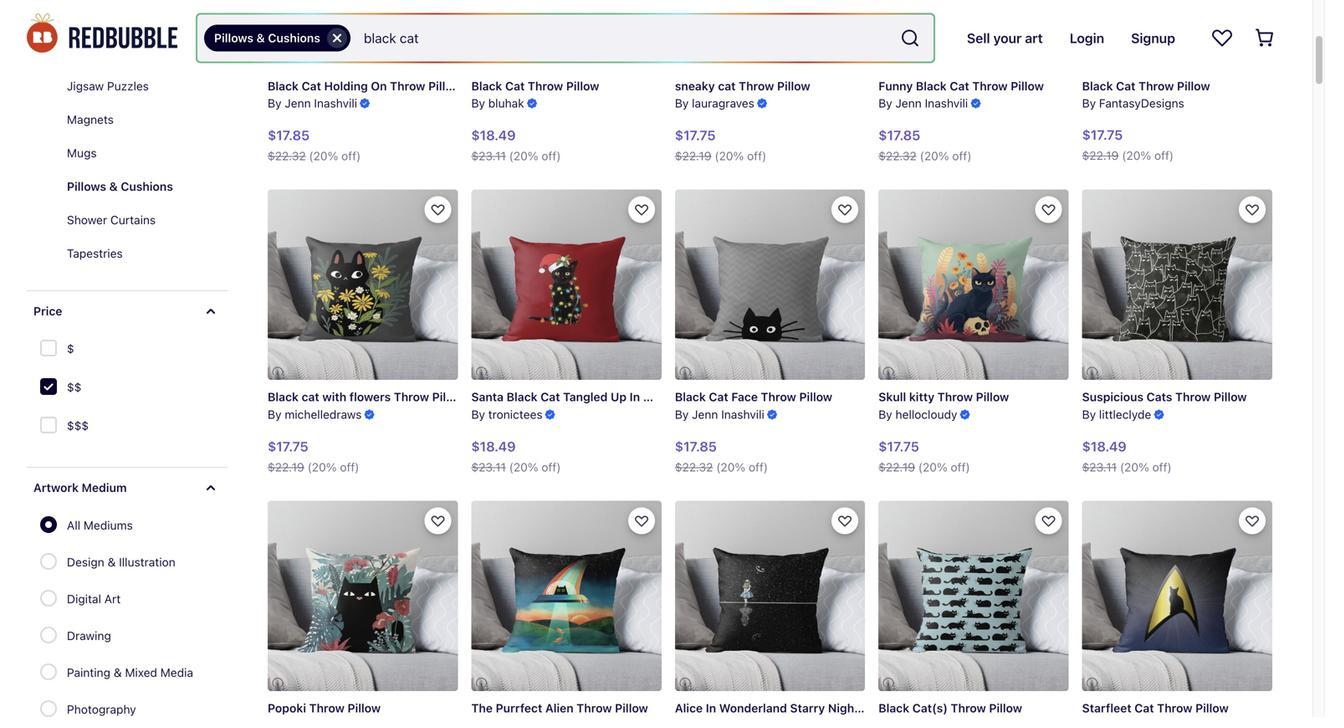 Task type: describe. For each thing, give the bounding box(es) containing it.
by tronictees
[[471, 407, 543, 421]]

cat right funny
[[950, 79, 970, 93]]

alice in wonderland starry night throw pillow image
[[675, 501, 865, 691]]

off) for black cat throw pillow
[[542, 149, 561, 163]]

jigsaw
[[67, 79, 104, 93]]

$17.75 for black cat with flowers  throw pillow
[[268, 438, 308, 454]]

tapestries
[[67, 246, 123, 260]]

$17.85 $22.32 (20% off) for holding
[[268, 127, 361, 163]]

black cat(s) throw pillow
[[879, 701, 1023, 715]]

on
[[371, 79, 387, 93]]

off) for sneaky cat throw pillow
[[747, 149, 767, 163]]

funny black cat throw pillow
[[879, 79, 1044, 93]]

by littleclyde
[[1083, 407, 1152, 421]]

$17.85 for funny black cat throw pillow
[[879, 127, 921, 143]]

$18.49 for bluhak
[[471, 127, 516, 143]]

$22.32 for funny black cat throw pillow
[[879, 149, 917, 163]]

alice in wonderland starry night throw pillow
[[675, 701, 934, 715]]

santa black cat tangled up in christmas tree lights holiday throw pillow image
[[471, 190, 662, 380]]

$17.75 $22.19 (20% off) for skull kitty throw pillow
[[879, 438, 970, 474]]

(20% for black cat holding on throw pillow
[[309, 149, 338, 163]]

magnets
[[67, 113, 114, 126]]

$17.85 for black cat holding on throw pillow
[[268, 127, 310, 143]]

artwork medium button
[[27, 468, 228, 508]]

black for black cat(s) throw pillow
[[879, 701, 910, 715]]

the purrfect alien  throw pillow
[[471, 701, 648, 715]]

cat for sneaky
[[718, 79, 736, 93]]

by lauragraves
[[675, 96, 755, 110]]

puzzles
[[107, 79, 149, 93]]

starry
[[790, 701, 825, 715]]

medium
[[82, 481, 127, 495]]

(20% for suspicious cats throw pillow
[[1120, 460, 1150, 474]]

black cat face throw pillow image
[[675, 190, 865, 380]]

by for sneaky cat throw pillow
[[675, 96, 689, 110]]

$17.85 for black cat face throw pillow
[[675, 438, 717, 454]]

$18.49 $23.11 (20% off) for by bluhak
[[471, 127, 561, 163]]

illustration
[[119, 555, 176, 569]]

mixed
[[125, 666, 157, 680]]

$18.49 for tronictees
[[471, 438, 516, 454]]

cat(s)
[[913, 701, 948, 715]]

by for suspicious cats throw pillow
[[1083, 407, 1096, 421]]

the
[[471, 701, 493, 715]]

jenn for funny black cat throw pillow
[[896, 96, 922, 110]]

wonderland
[[719, 701, 787, 715]]

price group
[[38, 331, 89, 447]]

michelledraws
[[285, 407, 362, 421]]

the purrfect alien  throw pillow image
[[471, 501, 662, 691]]

(20% down tronictees
[[509, 460, 539, 474]]

kitty
[[909, 390, 935, 404]]

starfleet cat throw pillow image
[[1083, 501, 1273, 691]]

off) for black cat with flowers  throw pillow
[[340, 460, 359, 474]]

suspicious cats throw pillow image
[[1083, 190, 1273, 380]]

media
[[160, 666, 193, 680]]

coasters
[[67, 46, 115, 59]]

fantasydesigns
[[1100, 96, 1185, 110]]

hellocloudy
[[896, 407, 958, 421]]

black cat with flowers  throw pillow
[[268, 390, 466, 404]]

$23.11 for tronictees
[[471, 460, 506, 474]]

off) for funny black cat throw pillow
[[953, 149, 972, 163]]

suspicious
[[1083, 390, 1144, 404]]

design & illustration
[[67, 555, 176, 569]]

$17.75 $22.19 (20% off) for sneaky cat throw pillow
[[675, 127, 767, 163]]

skull
[[879, 390, 906, 404]]

by hellocloudy
[[879, 407, 958, 421]]

alice in wonderland starry night throw pillow link
[[675, 501, 934, 717]]

the purrfect alien  throw pillow link
[[471, 501, 662, 717]]

pillow inside "link"
[[900, 701, 934, 715]]

by for black cat throw pillow
[[471, 96, 485, 110]]

starfleet cat throw pillow link
[[1083, 501, 1273, 717]]

$17.75 for black cat throw pillow
[[1083, 127, 1123, 143]]

$17.85 $22.32 (20% off) for cat
[[879, 127, 972, 163]]

artwork medium
[[33, 481, 127, 495]]

alice
[[675, 701, 703, 715]]

(20% for black cat with flowers  throw pillow
[[308, 460, 337, 474]]

pillow inside black cat throw pillow by fantasydesigns
[[1177, 79, 1211, 93]]

popoki throw pillow
[[268, 701, 381, 715]]

by jenn inashvili for cat
[[879, 96, 968, 110]]

(20% for black cat face throw pillow
[[716, 460, 746, 474]]

cat for black cat holding on throw pillow
[[302, 79, 321, 93]]

off) for black cat holding on throw pillow
[[342, 149, 361, 163]]

Search term search field
[[351, 15, 894, 62]]

off) for suspicious cats throw pillow
[[1153, 460, 1172, 474]]

by for funny black cat throw pillow
[[879, 96, 893, 110]]

cat for starfleet cat throw pillow
[[1135, 701, 1155, 715]]

all
[[67, 518, 80, 532]]

throw inside black cat throw pillow by fantasydesigns
[[1139, 79, 1174, 93]]

black for black cat throw pillow
[[471, 79, 502, 93]]

black cat holding on throw pillow
[[268, 79, 462, 93]]

popoki
[[268, 701, 306, 715]]

off) down fantasydesigns
[[1155, 149, 1174, 162]]

painting & mixed media
[[67, 666, 193, 680]]

skull kitty throw pillow
[[879, 390, 1009, 404]]

popoki throw pillow image
[[268, 501, 458, 691]]

jigsaw puzzles
[[67, 79, 149, 93]]

alien
[[546, 701, 574, 715]]

mugs
[[67, 146, 97, 160]]

mugs button
[[54, 136, 228, 170]]

shower curtains button
[[54, 203, 228, 237]]

tapestries button
[[54, 237, 228, 270]]

by michelledraws
[[268, 407, 362, 421]]

skull kitty throw pillow image
[[879, 190, 1069, 380]]

shower
[[67, 213, 107, 227]]

by bluhak
[[471, 96, 524, 110]]

photography
[[67, 703, 136, 716]]

$18.49 $23.11 (20% off) for by tronictees
[[471, 438, 561, 474]]

digital art
[[67, 592, 121, 606]]

cat for black cat throw pillow
[[505, 79, 525, 93]]

$22.19 for black cat throw pillow
[[1083, 149, 1119, 162]]

cat for black
[[302, 390, 319, 404]]

flowers
[[350, 390, 391, 404]]

price
[[33, 304, 62, 318]]

starfleet
[[1083, 701, 1132, 715]]



Task type: locate. For each thing, give the bounding box(es) containing it.
off) down michelledraws
[[340, 460, 359, 474]]

None checkbox
[[40, 340, 60, 360], [40, 378, 60, 398], [40, 340, 60, 360], [40, 378, 60, 398]]

$18.49 $23.11 (20% off) down tronictees
[[471, 438, 561, 474]]

$17.75 down by hellocloudy
[[879, 438, 920, 454]]

2 horizontal spatial jenn
[[896, 96, 922, 110]]

clocks button
[[54, 3, 228, 36]]

$17.75
[[1083, 127, 1123, 143], [675, 127, 716, 143], [268, 438, 308, 454], [879, 438, 920, 454]]

inashvili for face
[[721, 407, 765, 421]]

cat up lauragraves
[[718, 79, 736, 93]]

black for black cat throw pillow by fantasydesigns
[[1083, 79, 1113, 93]]

$18.49 $23.11 (20% off) down 'bluhak'
[[471, 127, 561, 163]]

cat
[[302, 79, 321, 93], [505, 79, 525, 93], [950, 79, 970, 93], [1116, 79, 1136, 93], [709, 390, 729, 404], [1135, 701, 1155, 715]]

inashvili for holding
[[314, 96, 357, 110]]

1 horizontal spatial $17.85
[[675, 438, 717, 454]]

0 horizontal spatial $22.32
[[268, 149, 306, 163]]

(20% down michelledraws
[[308, 460, 337, 474]]

(20%
[[1122, 149, 1152, 162], [309, 149, 338, 163], [509, 149, 539, 163], [715, 149, 744, 163], [920, 149, 949, 163], [308, 460, 337, 474], [509, 460, 539, 474], [716, 460, 746, 474], [919, 460, 948, 474], [1120, 460, 1150, 474]]

$22.32 for black cat holding on throw pillow
[[268, 149, 306, 163]]

off) down the hellocloudy
[[951, 460, 970, 474]]

1 vertical spatial cushions
[[121, 180, 173, 193]]

cushions
[[268, 31, 320, 45], [121, 180, 173, 193]]

cat up by michelledraws
[[302, 390, 319, 404]]

holding
[[324, 79, 368, 93]]

jenn for black cat holding on throw pillow
[[285, 96, 311, 110]]

cat left face at the right bottom
[[709, 390, 729, 404]]

$23.11 for bluhak
[[471, 149, 506, 163]]

price button
[[27, 291, 228, 331]]

1 vertical spatial pillows
[[67, 180, 106, 193]]

$17.85 $22.32 (20% off) down funny
[[879, 127, 972, 163]]

cushions for pillows & cushions button in the "field"
[[268, 31, 320, 45]]

$17.75 down by lauragraves
[[675, 127, 716, 143]]

art
[[104, 592, 121, 606]]

off) down black cat throw pillow
[[542, 149, 561, 163]]

black cat(s) throw pillow image
[[879, 501, 1069, 691]]

$18.49 down by bluhak
[[471, 127, 516, 143]]

$22.19 for skull kitty throw pillow
[[879, 460, 915, 474]]

cats
[[1147, 390, 1173, 404]]

black up by michelledraws
[[268, 390, 299, 404]]

$17.85 $22.32 (20% off) for face
[[675, 438, 768, 474]]

$23.11 for littleclyde
[[1083, 460, 1117, 474]]

None checkbox
[[40, 417, 60, 437]]

1 horizontal spatial inashvili
[[721, 407, 765, 421]]

black left holding at the left of page
[[268, 79, 299, 93]]

$23.11 down by tronictees
[[471, 460, 506, 474]]

(20% down lauragraves
[[715, 149, 744, 163]]

$17.75 down fantasydesigns
[[1083, 127, 1123, 143]]

(20% down holding at the left of page
[[309, 149, 338, 163]]

drawing
[[67, 629, 111, 643]]

$17.75 $22.19 (20% off) for black cat with flowers  throw pillow
[[268, 438, 359, 474]]

black up fantasydesigns
[[1083, 79, 1113, 93]]

by jenn inashvili down face at the right bottom
[[675, 407, 765, 421]]

curtains
[[110, 213, 156, 227]]

black right funny
[[916, 79, 947, 93]]

1 horizontal spatial jenn
[[692, 407, 718, 421]]

pillows & cushions button
[[204, 25, 351, 51], [54, 170, 228, 203]]

(20% for sneaky cat throw pillow
[[715, 149, 744, 163]]

off) for black cat face throw pillow
[[749, 460, 768, 474]]

inashvili down funny black cat throw pillow
[[925, 96, 968, 110]]

off) down the black cat face throw pillow
[[749, 460, 768, 474]]

$18.49
[[471, 127, 516, 143], [471, 438, 516, 454], [1083, 438, 1127, 454]]

0 horizontal spatial pillows & cushions
[[67, 180, 173, 193]]

0 horizontal spatial by jenn inashvili
[[268, 96, 357, 110]]

(20% down fantasydesigns
[[1122, 149, 1152, 162]]

None radio
[[40, 516, 57, 533], [40, 590, 57, 607], [40, 627, 57, 644], [40, 664, 57, 680], [40, 516, 57, 533], [40, 590, 57, 607], [40, 627, 57, 644], [40, 664, 57, 680]]

$17.75 $22.19 (20% off) down by michelledraws
[[268, 438, 359, 474]]

1 horizontal spatial by jenn inashvili
[[675, 407, 765, 421]]

black inside black cat throw pillow by fantasydesigns
[[1083, 79, 1113, 93]]

(20% for skull kitty throw pillow
[[919, 460, 948, 474]]

0 vertical spatial pillows
[[214, 31, 254, 45]]

by inside black cat throw pillow by fantasydesigns
[[1083, 96, 1096, 110]]

tronictees
[[488, 407, 543, 421]]

2 horizontal spatial by jenn inashvili
[[879, 96, 968, 110]]

black for black cat with flowers  throw pillow
[[268, 390, 299, 404]]

face
[[732, 390, 758, 404]]

throw inside "link"
[[862, 701, 897, 715]]

2 horizontal spatial inashvili
[[925, 96, 968, 110]]

inashvili for cat
[[925, 96, 968, 110]]

with
[[322, 390, 347, 404]]

$18.49 for littleclyde
[[1083, 438, 1127, 454]]

$22.19
[[1083, 149, 1119, 162], [675, 149, 712, 163], [268, 460, 304, 474], [879, 460, 915, 474]]

0 vertical spatial pillows & cushions button
[[204, 25, 351, 51]]

jigsaw puzzles button
[[54, 69, 228, 103]]

cat up 'bluhak'
[[505, 79, 525, 93]]

by for skull kitty throw pillow
[[879, 407, 893, 421]]

black left face at the right bottom
[[675, 390, 706, 404]]

by jenn inashvili
[[268, 96, 357, 110], [879, 96, 968, 110], [675, 407, 765, 421]]

$18.49 down by littleclyde
[[1083, 438, 1127, 454]]

black left cat(s)
[[879, 701, 910, 715]]

(20% for black cat throw pillow
[[509, 149, 539, 163]]

off) down funny black cat throw pillow
[[953, 149, 972, 163]]

funny
[[879, 79, 913, 93]]

$22.32 for black cat face throw pillow
[[675, 460, 713, 474]]

jenn down the black cat face throw pillow
[[692, 407, 718, 421]]

$22.19 down fantasydesigns
[[1083, 149, 1119, 162]]

mediums
[[84, 518, 133, 532]]

by for black cat face throw pillow
[[675, 407, 689, 421]]

0 horizontal spatial cat
[[302, 390, 319, 404]]

none checkbox inside price group
[[40, 417, 60, 437]]

design
[[67, 555, 104, 569]]

$17.75 $22.19 (20% off) down the hellocloudy
[[879, 438, 970, 474]]

sneaky
[[675, 79, 715, 93]]

(20% down face at the right bottom
[[716, 460, 746, 474]]

0 vertical spatial cushions
[[268, 31, 320, 45]]

$22.32
[[268, 149, 306, 163], [879, 149, 917, 163], [675, 460, 713, 474]]

$22.19 down by hellocloudy
[[879, 460, 915, 474]]

cat
[[718, 79, 736, 93], [302, 390, 319, 404]]

Pillows & Cushions field
[[197, 15, 934, 62]]

$18.49 $23.11 (20% off)
[[471, 127, 561, 163], [471, 438, 561, 474], [1083, 438, 1172, 474]]

0 horizontal spatial jenn
[[285, 96, 311, 110]]

black cat face throw pillow
[[675, 390, 833, 404]]

off) for skull kitty throw pillow
[[951, 460, 970, 474]]

cat inside black cat throw pillow by fantasydesigns
[[1116, 79, 1136, 93]]

$17.75 for skull kitty throw pillow
[[879, 438, 920, 454]]

by jenn inashvili for face
[[675, 407, 765, 421]]

black for black cat holding on throw pillow
[[268, 79, 299, 93]]

$22.19 down by lauragraves
[[675, 149, 712, 163]]

by for black cat with flowers  throw pillow
[[268, 407, 282, 421]]

None radio
[[40, 553, 57, 570], [40, 700, 57, 717], [40, 553, 57, 570], [40, 700, 57, 717]]

pillows & cushions button inside "field"
[[204, 25, 351, 51]]

$18.49 $23.11 (20% off) down littleclyde
[[1083, 438, 1172, 474]]

$18.49 down by tronictees
[[471, 438, 516, 454]]

0 horizontal spatial cushions
[[121, 180, 173, 193]]

by for black cat holding on throw pillow
[[268, 96, 282, 110]]

in
[[706, 701, 716, 715]]

$23.11 down by bluhak
[[471, 149, 506, 163]]

black
[[268, 79, 299, 93], [471, 79, 502, 93], [916, 79, 947, 93], [1083, 79, 1113, 93], [268, 390, 299, 404], [675, 390, 706, 404], [879, 701, 910, 715]]

(20% down the hellocloudy
[[919, 460, 948, 474]]

magnets button
[[54, 103, 228, 136]]

0 horizontal spatial $17.85
[[268, 127, 310, 143]]

starfleet cat throw pillow
[[1083, 701, 1229, 715]]

$23.11 down by littleclyde
[[1083, 460, 1117, 474]]

(20% down littleclyde
[[1120, 460, 1150, 474]]

1 vertical spatial pillows & cushions button
[[54, 170, 228, 203]]

$17.85 $22.32 (20% off) down face at the right bottom
[[675, 438, 768, 474]]

all mediums
[[67, 518, 133, 532]]

black inside black cat(s) throw pillow link
[[879, 701, 910, 715]]

$17.85 $22.32 (20% off)
[[268, 127, 361, 163], [879, 127, 972, 163], [675, 438, 768, 474]]

jenn for black cat face throw pillow
[[692, 407, 718, 421]]

bluhak
[[488, 96, 524, 110]]

1 horizontal spatial cushions
[[268, 31, 320, 45]]

0 vertical spatial pillows & cushions
[[214, 31, 320, 45]]

pillow
[[428, 79, 462, 93], [566, 79, 600, 93], [777, 79, 811, 93], [1011, 79, 1044, 93], [1177, 79, 1211, 93], [432, 390, 466, 404], [800, 390, 833, 404], [976, 390, 1009, 404], [1214, 390, 1247, 404], [348, 701, 381, 715], [615, 701, 648, 715], [900, 701, 934, 715], [989, 701, 1023, 715], [1196, 701, 1229, 715]]

jenn down funny
[[896, 96, 922, 110]]

popoki throw pillow link
[[268, 501, 458, 717]]

jenn
[[285, 96, 311, 110], [896, 96, 922, 110], [692, 407, 718, 421]]

1 horizontal spatial pillows
[[214, 31, 254, 45]]

black cat throw pillow
[[471, 79, 600, 93]]

suspicious cats throw pillow
[[1083, 390, 1247, 404]]

off) down tronictees
[[542, 460, 561, 474]]

pillows & cushions inside "field"
[[214, 31, 320, 45]]

$17.85 $22.32 (20% off) down holding at the left of page
[[268, 127, 361, 163]]

$22.19 down by michelledraws
[[268, 460, 304, 474]]

shower curtains
[[67, 213, 156, 227]]

black cat throw pillow by fantasydesigns
[[1083, 79, 1211, 110]]

inashvili down holding at the left of page
[[314, 96, 357, 110]]

0 vertical spatial cat
[[718, 79, 736, 93]]

$23.11
[[471, 149, 506, 163], [471, 460, 506, 474], [1083, 460, 1117, 474]]

1 vertical spatial pillows & cushions
[[67, 180, 173, 193]]

night
[[828, 701, 859, 715]]

black for black cat face throw pillow
[[675, 390, 706, 404]]

painting
[[67, 666, 110, 680]]

$17.75 for sneaky cat throw pillow
[[675, 127, 716, 143]]

$17.75 $22.19 (20% off) down fantasydesigns
[[1083, 127, 1174, 162]]

digital
[[67, 592, 101, 606]]

black cat(s) throw pillow link
[[879, 501, 1069, 717]]

by jenn inashvili down funny
[[879, 96, 968, 110]]

sneaky cat throw pillow
[[675, 79, 811, 93]]

cat for black cat face throw pillow
[[709, 390, 729, 404]]

cat left holding at the left of page
[[302, 79, 321, 93]]

0 horizontal spatial pillows
[[67, 180, 106, 193]]

$18.49 $23.11 (20% off) for by littleclyde
[[1083, 438, 1172, 474]]

1 vertical spatial cat
[[302, 390, 319, 404]]

&
[[257, 31, 265, 45], [109, 180, 118, 193], [108, 555, 116, 569], [114, 666, 122, 680]]

(20% down funny black cat throw pillow
[[920, 149, 949, 163]]

2 horizontal spatial $22.32
[[879, 149, 917, 163]]

off) down suspicious cats throw pillow
[[1153, 460, 1172, 474]]

cat up fantasydesigns
[[1116, 79, 1136, 93]]

(20% down 'bluhak'
[[509, 149, 539, 163]]

purrfect
[[496, 701, 543, 715]]

$17.75 $22.19 (20% off) for black cat throw pillow
[[1083, 127, 1174, 162]]

cat for black cat throw pillow by fantasydesigns
[[1116, 79, 1136, 93]]

littleclyde
[[1100, 407, 1152, 421]]

cushions inside "field"
[[268, 31, 320, 45]]

2 horizontal spatial $17.85
[[879, 127, 921, 143]]

coasters button
[[54, 36, 228, 69]]

1 horizontal spatial pillows & cushions
[[214, 31, 320, 45]]

$22.19 for black cat with flowers  throw pillow
[[268, 460, 304, 474]]

black cat with flowers  throw pillow image
[[268, 190, 458, 380]]

pillows inside "field"
[[214, 31, 254, 45]]

off) down lauragraves
[[747, 149, 767, 163]]

lauragraves
[[692, 96, 755, 110]]

clocks
[[67, 12, 103, 26]]

0 horizontal spatial inashvili
[[314, 96, 357, 110]]

1 horizontal spatial $17.85 $22.32 (20% off)
[[675, 438, 768, 474]]

(20% for funny black cat throw pillow
[[920, 149, 949, 163]]

$17.75 down by michelledraws
[[268, 438, 308, 454]]

by jenn inashvili down holding at the left of page
[[268, 96, 357, 110]]

2 horizontal spatial $17.85 $22.32 (20% off)
[[879, 127, 972, 163]]

cushions for pillows & cushions button to the bottom
[[121, 180, 173, 193]]

artwork medium option group
[[40, 508, 203, 717]]

by jenn inashvili for holding
[[268, 96, 357, 110]]

cat right starfleet
[[1135, 701, 1155, 715]]

throw
[[390, 79, 426, 93], [528, 79, 563, 93], [739, 79, 774, 93], [973, 79, 1008, 93], [1139, 79, 1174, 93], [394, 390, 429, 404], [761, 390, 797, 404], [938, 390, 973, 404], [1176, 390, 1211, 404], [309, 701, 345, 715], [577, 701, 612, 715], [862, 701, 897, 715], [951, 701, 986, 715], [1158, 701, 1193, 715]]

1 horizontal spatial $22.32
[[675, 460, 713, 474]]

jenn down black cat holding on throw pillow
[[285, 96, 311, 110]]

$22.19 for sneaky cat throw pillow
[[675, 149, 712, 163]]

off) down holding at the left of page
[[342, 149, 361, 163]]

black up by bluhak
[[471, 79, 502, 93]]

1 horizontal spatial cat
[[718, 79, 736, 93]]

0 horizontal spatial $17.85 $22.32 (20% off)
[[268, 127, 361, 163]]

inashvili
[[314, 96, 357, 110], [925, 96, 968, 110], [721, 407, 765, 421]]

$17.75 $22.19 (20% off) down lauragraves
[[675, 127, 767, 163]]

inashvili down face at the right bottom
[[721, 407, 765, 421]]

artwork
[[33, 481, 79, 495]]

& inside "field"
[[257, 31, 265, 45]]



Task type: vqa. For each thing, say whether or not it's contained in the screenshot.
STARFLEET
yes



